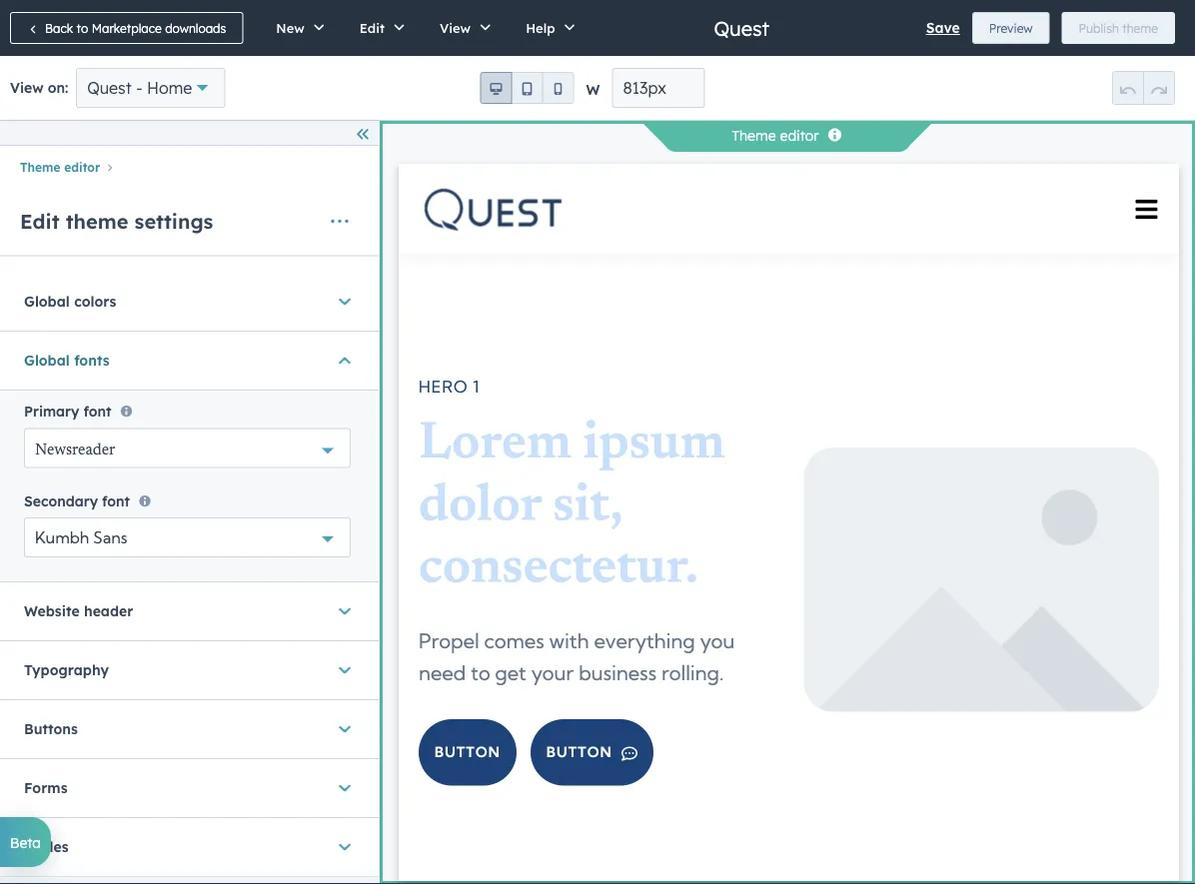 Task type: locate. For each thing, give the bounding box(es) containing it.
1 vertical spatial editor
[[64, 160, 100, 175]]

font
[[83, 402, 111, 420], [102, 492, 130, 509]]

caret image
[[339, 291, 351, 311], [339, 350, 351, 370], [339, 601, 351, 621], [339, 660, 351, 680]]

theme inside button
[[1123, 20, 1158, 35]]

view inside button
[[440, 19, 471, 36]]

1 caret image from the top
[[339, 719, 351, 739]]

theme editor navigation
[[0, 154, 379, 179]]

edit for edit
[[360, 19, 385, 36]]

group
[[1112, 71, 1175, 105], [480, 72, 574, 104]]

1 horizontal spatial theme
[[1123, 20, 1158, 35]]

0 vertical spatial theme editor
[[732, 127, 819, 144]]

1 horizontal spatial quest
[[714, 15, 770, 40]]

caret image inside the buttons dropdown button
[[339, 719, 351, 739]]

4 caret image from the top
[[339, 660, 351, 680]]

0 vertical spatial view
[[440, 19, 471, 36]]

header
[[84, 602, 133, 620]]

3 caret image from the top
[[339, 601, 351, 621]]

0 horizontal spatial quest
[[87, 78, 132, 98]]

sans
[[93, 527, 128, 547]]

1 horizontal spatial theme
[[732, 127, 776, 144]]

caret image inside global colors dropdown button
[[339, 291, 351, 311]]

caret image for forms
[[339, 778, 351, 798]]

0 vertical spatial edit
[[360, 19, 385, 36]]

0 horizontal spatial edit
[[20, 209, 60, 234]]

website header button
[[24, 582, 355, 640]]

3 caret image from the top
[[339, 837, 351, 857]]

help
[[526, 19, 555, 36]]

font up newsreader
[[83, 402, 111, 420]]

quest for quest - home
[[87, 78, 132, 98]]

view right edit 'button' at the top
[[440, 19, 471, 36]]

2 global from the top
[[24, 351, 70, 369]]

theme for publish
[[1123, 20, 1158, 35]]

0 horizontal spatial theme
[[20, 160, 60, 175]]

quest - home button
[[76, 68, 225, 108]]

caret image inside forms dropdown button
[[339, 778, 351, 798]]

font up the sans
[[102, 492, 130, 509]]

global left fonts
[[24, 351, 70, 369]]

tables button
[[24, 818, 355, 876]]

0 horizontal spatial theme
[[66, 209, 128, 234]]

newsreader button
[[24, 428, 351, 468]]

W text field
[[612, 68, 705, 108]]

home
[[147, 78, 192, 98]]

2 caret image from the top
[[339, 778, 351, 798]]

1 horizontal spatial editor
[[780, 127, 819, 144]]

1 vertical spatial theme
[[20, 160, 60, 175]]

new button
[[255, 0, 339, 56]]

2 vertical spatial caret image
[[339, 837, 351, 857]]

to
[[77, 20, 88, 35]]

kumbh sans
[[35, 527, 128, 547]]

new
[[276, 19, 305, 36]]

1 vertical spatial view
[[10, 79, 44, 96]]

view left 'on:'
[[10, 79, 44, 96]]

0 vertical spatial font
[[83, 402, 111, 420]]

global inside global colors dropdown button
[[24, 292, 70, 310]]

group down publish theme
[[1112, 71, 1175, 105]]

0 vertical spatial quest
[[714, 15, 770, 40]]

publish theme
[[1079, 20, 1158, 35]]

1 vertical spatial theme
[[66, 209, 128, 234]]

marketplace
[[92, 20, 162, 35]]

forms button
[[24, 759, 355, 817]]

global
[[24, 292, 70, 310], [24, 351, 70, 369]]

beta button
[[0, 818, 51, 868]]

theme editor
[[732, 127, 819, 144], [20, 160, 100, 175]]

theme
[[1123, 20, 1158, 35], [66, 209, 128, 234]]

0 horizontal spatial theme editor
[[20, 160, 100, 175]]

1 vertical spatial caret image
[[339, 778, 351, 798]]

2 caret image from the top
[[339, 350, 351, 370]]

edit
[[360, 19, 385, 36], [20, 209, 60, 234]]

group down help
[[480, 72, 574, 104]]

theme right publish at the right of page
[[1123, 20, 1158, 35]]

primary
[[24, 402, 79, 420]]

secondary
[[24, 492, 98, 509]]

caret image inside website header dropdown button
[[339, 601, 351, 621]]

save
[[926, 19, 960, 36]]

-
[[136, 78, 142, 98]]

0 horizontal spatial view
[[10, 79, 44, 96]]

1 global from the top
[[24, 292, 70, 310]]

caret image
[[339, 719, 351, 739], [339, 778, 351, 798], [339, 837, 351, 857]]

global colors button
[[24, 272, 355, 330]]

1 horizontal spatial group
[[1112, 71, 1175, 105]]

1 vertical spatial global
[[24, 351, 70, 369]]

theme down theme editor button
[[66, 209, 128, 234]]

edit down theme editor button
[[20, 209, 60, 234]]

fonts
[[74, 351, 110, 369]]

0 vertical spatial theme
[[1123, 20, 1158, 35]]

1 vertical spatial quest
[[87, 78, 132, 98]]

global left colors
[[24, 292, 70, 310]]

quest
[[714, 15, 770, 40], [87, 78, 132, 98]]

edit for edit theme settings
[[20, 209, 60, 234]]

editor
[[780, 127, 819, 144], [64, 160, 100, 175]]

1 horizontal spatial theme editor
[[732, 127, 819, 144]]

primary font
[[24, 402, 111, 420]]

global inside "global fonts" dropdown button
[[24, 351, 70, 369]]

view
[[440, 19, 471, 36], [10, 79, 44, 96]]

1 horizontal spatial edit
[[360, 19, 385, 36]]

global colors
[[24, 292, 116, 310]]

1 horizontal spatial view
[[440, 19, 471, 36]]

1 vertical spatial font
[[102, 492, 130, 509]]

1 vertical spatial edit
[[20, 209, 60, 234]]

on:
[[48, 79, 68, 96]]

typography button
[[24, 641, 355, 699]]

quest inside popup button
[[87, 78, 132, 98]]

view for view
[[440, 19, 471, 36]]

edit right new button
[[360, 19, 385, 36]]

caret image inside tables dropdown button
[[339, 837, 351, 857]]

theme
[[732, 127, 776, 144], [20, 160, 60, 175]]

0 vertical spatial editor
[[780, 127, 819, 144]]

0 vertical spatial global
[[24, 292, 70, 310]]

0 vertical spatial caret image
[[339, 719, 351, 739]]

1 vertical spatial theme editor
[[20, 160, 100, 175]]

back
[[45, 20, 73, 35]]

edit inside 'button'
[[360, 19, 385, 36]]

back to marketplace downloads button
[[10, 12, 243, 44]]

font for newsreader
[[83, 402, 111, 420]]

forms
[[24, 779, 67, 797]]

caret image inside "global fonts" dropdown button
[[339, 350, 351, 370]]

0 horizontal spatial editor
[[64, 160, 100, 175]]

kumbh
[[35, 527, 89, 547]]

1 caret image from the top
[[339, 291, 351, 311]]



Task type: vqa. For each thing, say whether or not it's contained in the screenshot.
caret image related to Tables
yes



Task type: describe. For each thing, give the bounding box(es) containing it.
view on:
[[10, 79, 68, 96]]

global for global fonts
[[24, 351, 70, 369]]

view for view on:
[[10, 79, 44, 96]]

back to marketplace downloads
[[45, 20, 226, 35]]

preview
[[989, 20, 1033, 35]]

edit button
[[339, 0, 419, 56]]

publish
[[1079, 20, 1119, 35]]

font for kumbh sans
[[102, 492, 130, 509]]

caret image for colors
[[339, 291, 351, 311]]

beta
[[10, 834, 41, 851]]

website
[[24, 602, 80, 620]]

global fonts
[[24, 351, 110, 369]]

buttons
[[24, 720, 78, 738]]

caret image inside typography "dropdown button"
[[339, 660, 351, 680]]

global for global colors
[[24, 292, 70, 310]]

editor inside navigation
[[64, 160, 100, 175]]

typography
[[24, 661, 109, 679]]

preview button
[[972, 12, 1050, 44]]

newsreader
[[35, 442, 115, 458]]

0 horizontal spatial group
[[480, 72, 574, 104]]

theme for edit
[[66, 209, 128, 234]]

help button
[[505, 0, 589, 56]]

caret image for fonts
[[339, 350, 351, 370]]

publish theme button
[[1062, 12, 1175, 44]]

view button
[[419, 0, 505, 56]]

global fonts button
[[24, 331, 355, 389]]

theme inside navigation
[[20, 160, 60, 175]]

w
[[586, 81, 600, 98]]

website header
[[24, 602, 133, 620]]

secondary font
[[24, 492, 130, 509]]

edit theme settings
[[20, 209, 213, 234]]

colors
[[74, 292, 116, 310]]

tables
[[24, 838, 69, 856]]

theme editor inside navigation
[[20, 160, 100, 175]]

0 vertical spatial theme
[[732, 127, 776, 144]]

theme editor button
[[20, 160, 100, 175]]

caret image for buttons
[[339, 719, 351, 739]]

caret image for tables
[[339, 837, 351, 857]]

kumbh sans button
[[24, 517, 351, 557]]

downloads
[[165, 20, 226, 35]]

buttons button
[[24, 700, 355, 758]]

quest for quest
[[714, 15, 770, 40]]

settings
[[135, 209, 213, 234]]

quest - home
[[87, 78, 192, 98]]

save button
[[926, 16, 960, 40]]

caret image for header
[[339, 601, 351, 621]]



